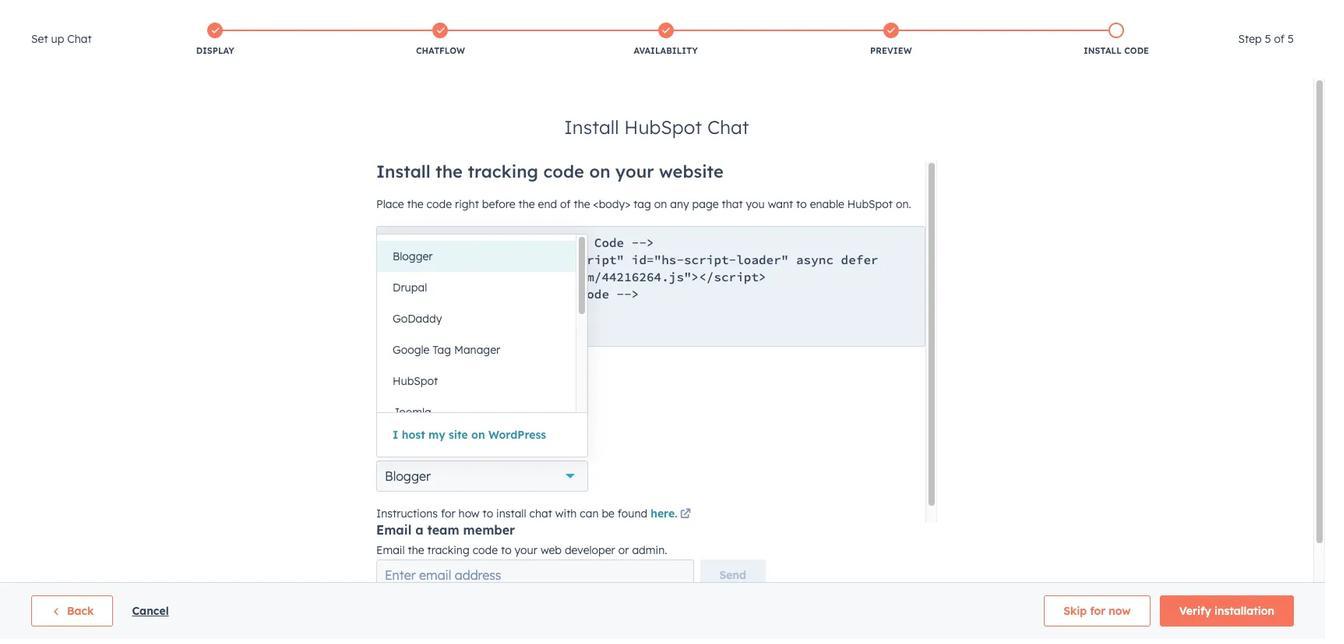 Task type: vqa. For each thing, say whether or not it's contained in the screenshot.
Skip
yes



Task type: locate. For each thing, give the bounding box(es) containing it.
list
[[103, 19, 1229, 60]]

menu
[[929, 0, 1307, 25]]

now
[[1109, 604, 1131, 618]]

chat for install hubspot chat
[[708, 115, 749, 139]]

0 vertical spatial chat
[[67, 32, 92, 46]]

menu item
[[1086, 0, 1109, 25]]

email
[[376, 522, 412, 538], [376, 543, 405, 557]]

display completed list item
[[103, 19, 328, 60]]

chat
[[67, 32, 92, 46], [708, 115, 749, 139]]

0 horizontal spatial install
[[564, 115, 619, 139]]

chatflow completed list item
[[328, 19, 553, 60]]

the
[[408, 543, 424, 557]]

installation
[[1215, 604, 1275, 618]]

chatflow
[[416, 45, 465, 56]]

notifications image
[[1117, 7, 1131, 21]]

0 horizontal spatial code
[[473, 543, 498, 557]]

code
[[1125, 45, 1149, 56], [473, 543, 498, 557]]

skip
[[1064, 604, 1087, 618]]

2 5 from the left
[[1288, 32, 1294, 46]]

install for install code
[[1084, 45, 1122, 56]]

1 horizontal spatial code
[[1125, 45, 1149, 56]]

email a team member email the tracking code to your web developer or admin.
[[376, 522, 667, 557]]

1 vertical spatial code
[[473, 543, 498, 557]]

search image
[[1293, 41, 1304, 51]]

1 vertical spatial install
[[564, 115, 619, 139]]

1 5 from the left
[[1265, 32, 1272, 46]]

availability completed list item
[[553, 19, 779, 60]]

up
[[51, 32, 64, 46]]

team
[[427, 522, 460, 538]]

install code list item
[[1004, 19, 1229, 60]]

0 horizontal spatial chat
[[67, 32, 92, 46]]

1 horizontal spatial chat
[[708, 115, 749, 139]]

5 right "of"
[[1288, 32, 1294, 46]]

0 vertical spatial email
[[376, 522, 412, 538]]

email left the
[[376, 543, 405, 557]]

install down notifications image
[[1084, 45, 1122, 56]]

or
[[619, 543, 629, 557]]

code inside email a team member email the tracking code to your web developer or admin.
[[473, 543, 498, 557]]

0 vertical spatial code
[[1125, 45, 1149, 56]]

install left hubspot
[[564, 115, 619, 139]]

1 vertical spatial email
[[376, 543, 405, 557]]

chat right "up"
[[67, 32, 92, 46]]

install code
[[1084, 45, 1149, 56]]

1 vertical spatial chat
[[708, 115, 749, 139]]

1 horizontal spatial install
[[1084, 45, 1122, 56]]

email left the a
[[376, 522, 412, 538]]

1 horizontal spatial 5
[[1288, 32, 1294, 46]]

install inside list item
[[1084, 45, 1122, 56]]

set
[[31, 32, 48, 46]]

step
[[1239, 32, 1262, 46]]

admin.
[[632, 543, 667, 557]]

chat inside heading
[[67, 32, 92, 46]]

5 left "of"
[[1265, 32, 1272, 46]]

0 horizontal spatial 5
[[1265, 32, 1272, 46]]

search button
[[1285, 33, 1312, 59]]

chat right hubspot
[[708, 115, 749, 139]]

skip for now
[[1064, 604, 1131, 618]]

0 vertical spatial install
[[1084, 45, 1122, 56]]

notifications button
[[1111, 0, 1137, 25]]

code down notifications image
[[1125, 45, 1149, 56]]

web
[[541, 543, 562, 557]]

5
[[1265, 32, 1272, 46], [1288, 32, 1294, 46]]

send button
[[700, 560, 766, 591]]

verify
[[1180, 604, 1212, 618]]

chat for set up chat
[[67, 32, 92, 46]]

preview completed list item
[[779, 19, 1004, 60]]

code down member
[[473, 543, 498, 557]]

install
[[1084, 45, 1122, 56], [564, 115, 619, 139]]

hubspot
[[624, 115, 702, 139]]



Task type: describe. For each thing, give the bounding box(es) containing it.
verify installation
[[1180, 604, 1275, 618]]

preview
[[871, 45, 912, 56]]

for
[[1090, 604, 1106, 618]]

install for install hubspot chat
[[564, 115, 619, 139]]

install hubspot chat
[[564, 115, 749, 139]]

send
[[720, 568, 747, 582]]

of
[[1275, 32, 1285, 46]]

code inside install code list item
[[1125, 45, 1149, 56]]

list containing display
[[103, 19, 1229, 60]]

set up chat
[[31, 32, 92, 46]]

a
[[415, 522, 424, 538]]

1 email from the top
[[376, 522, 412, 538]]

set up chat heading
[[31, 30, 92, 48]]

step 5 of 5
[[1239, 32, 1294, 46]]

developer
[[565, 543, 616, 557]]

2 email from the top
[[376, 543, 405, 557]]

display
[[196, 45, 234, 56]]

tracking
[[427, 543, 470, 557]]

cancel button
[[132, 602, 169, 620]]

Enter email address text field
[[376, 560, 694, 591]]

verify installation button
[[1160, 595, 1294, 627]]

to
[[501, 543, 512, 557]]

cancel
[[132, 604, 169, 618]]

availability
[[634, 45, 698, 56]]

Search HubSpot search field
[[1107, 33, 1297, 59]]

your
[[515, 543, 538, 557]]

back
[[67, 604, 94, 618]]

skip for now button
[[1044, 595, 1151, 627]]

member
[[463, 522, 515, 538]]

back button
[[31, 595, 113, 627]]



